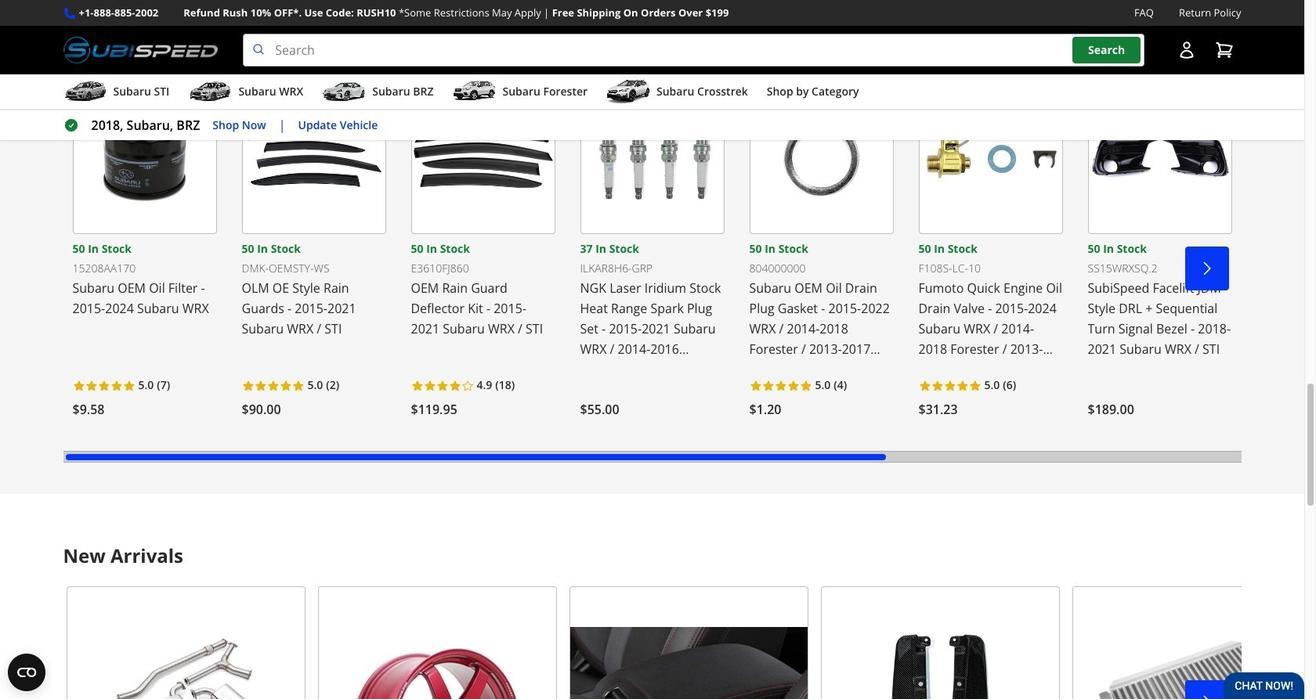 Task type: locate. For each thing, give the bounding box(es) containing it.
ngk laser iridium stock heat range spark plug set - 2015-2021 subaru wrx / 2014-2016 forester xt image
[[580, 80, 724, 234]]

subaru oem oil filter - 2015-2024 subaru wrx image
[[72, 80, 217, 234]]

olmb.47011.1 olm s style carbon fiber rear spats - 2022+ subaru wrx, image
[[821, 587, 1060, 700]]

a subaru sti thumbnail image image
[[63, 80, 107, 104]]

search input field
[[243, 34, 1144, 67]]

oem rain guard deflector kit - 2015-2021 subaru wrx / sti image
[[411, 80, 555, 234]]

subispeed logo image
[[63, 34, 218, 67]]

a subaru wrx thumbnail image image
[[188, 80, 232, 104]]

fumoto quick engine oil drain valve - 2015-2024 subaru wrx / 2014-2018 forester / 2013-2016 scion fr-s / 2013-2020 subaru brz / 2017-2019 toyota 86 image
[[919, 80, 1063, 234]]

a subaru crosstrek thumbnail image image
[[607, 80, 650, 104]]



Task type: describe. For each thing, give the bounding box(es) containing it.
subispeed facelift jdm style drl + sequential turn signal bezel - 2018-2021 subaru wrx / sti image
[[1088, 80, 1232, 234]]

subj2010vc001 subaru ultrasuede center armrest extension - 2022+ subaru wrx, image
[[569, 587, 808, 700]]

vlkwvdgy41ehr volk te37 saga hyper red 18x10 +41 - 2015+ wrx / 2015+ stix4, image
[[318, 587, 557, 700]]

open widget image
[[8, 654, 45, 692]]

subaru oem oil drain plug gasket - 2015-2022 wrx / 2014-2018 forester / 2013-2017 crosstrek / 2017-2020 impreza / 2013-2021 scion frs / subaru brz / toyota 86 image
[[750, 80, 894, 234]]

a subaru forester thumbnail image image
[[453, 80, 496, 104]]

cob516100 cobb tuning 3in stainless steel vb cat back exhaust system 22+ subaru wrx, image
[[66, 587, 305, 700]]

olm oe style rain guards - 2015-2021 subaru wrx / sti image
[[242, 80, 386, 234]]

a subaru brz thumbnail image image
[[322, 80, 366, 104]]



Task type: vqa. For each thing, say whether or not it's contained in the screenshot.
first '(7)'
no



